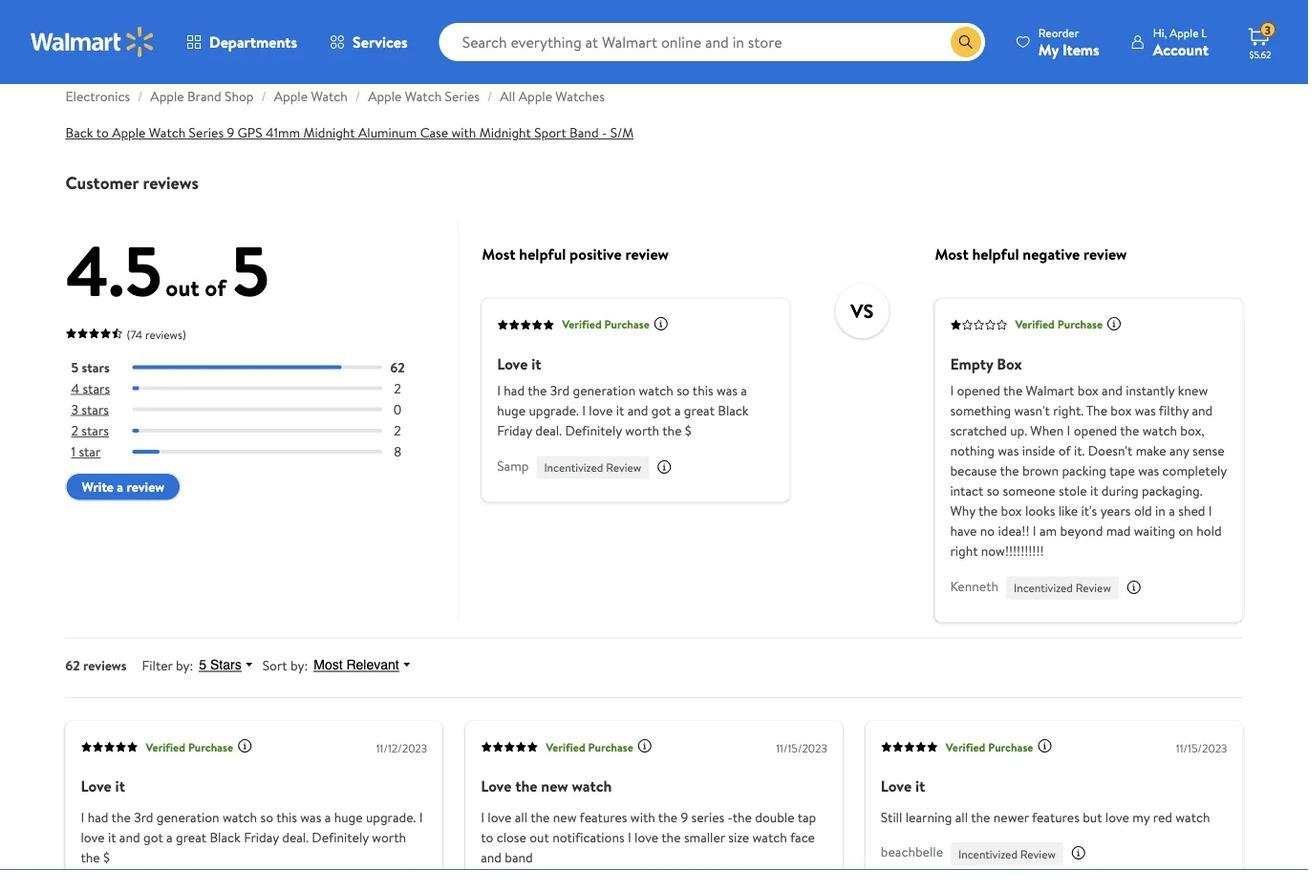 Task type: vqa. For each thing, say whether or not it's contained in the screenshot.
Why
yes



Task type: locate. For each thing, give the bounding box(es) containing it.
0 horizontal spatial most
[[314, 658, 343, 673]]

with right case
[[451, 124, 476, 142]]

1 horizontal spatial deal.
[[535, 422, 562, 440]]

(74 reviews)
[[127, 327, 186, 343]]

stars down 3 stars
[[82, 422, 109, 440]]

it's
[[1081, 502, 1097, 521]]

2 vertical spatial 5
[[199, 658, 206, 673]]

beyond
[[1060, 522, 1103, 541]]

3 down 4
[[71, 401, 78, 419]]

all for it
[[955, 808, 968, 827]]

2 horizontal spatial review
[[1076, 580, 1111, 597]]

watch
[[639, 382, 673, 400], [1143, 422, 1177, 440], [572, 776, 612, 797], [223, 808, 257, 827], [1176, 808, 1210, 827], [753, 828, 787, 847]]

all inside i love all the new features with the 9 series -the double tap to close out notifications i love the smaller size watch face and band
[[515, 808, 528, 827]]

0 horizontal spatial love it
[[81, 776, 125, 797]]

midnight down the all
[[479, 124, 531, 142]]

verified down most helpful positive review
[[562, 317, 602, 333]]

2 up 8
[[394, 422, 401, 440]]

the
[[528, 382, 547, 400], [1003, 382, 1023, 400], [662, 422, 682, 440], [1120, 422, 1139, 440], [1000, 462, 1019, 480], [978, 502, 998, 521], [515, 776, 538, 797], [111, 808, 131, 827], [530, 808, 550, 827], [658, 808, 678, 827], [733, 808, 752, 827], [971, 808, 990, 827], [662, 828, 681, 847], [81, 848, 100, 867]]

nothing
[[950, 442, 995, 460]]

great inside love it i had the 3rd generation watch so this was a huge upgrade. i love it and got a great black friday deal. definitely worth the $
[[684, 402, 715, 420]]

0 vertical spatial worth
[[625, 422, 659, 440]]

electronics link
[[65, 87, 130, 106]]

features left but
[[1032, 808, 1080, 827]]

filthy
[[1159, 402, 1189, 420]]

5
[[232, 223, 269, 319], [71, 358, 78, 377], [199, 658, 206, 673]]

packing
[[1062, 462, 1106, 480]]

1 vertical spatial incentivized review information image
[[1071, 846, 1086, 861]]

box,
[[1180, 422, 1205, 440]]

Search search field
[[439, 23, 985, 61]]

0 horizontal spatial helpful
[[519, 243, 566, 264]]

series down brand
[[189, 124, 224, 142]]

0 vertical spatial so
[[677, 382, 690, 400]]

i love all the new features with the 9 series -the double tap to close out notifications i love the smaller size watch face and band
[[481, 808, 816, 867]]

incentivized review information image
[[657, 460, 672, 475], [1071, 846, 1086, 861]]

incentivized for box
[[1014, 580, 1073, 597]]

box up idea!!
[[1001, 502, 1022, 521]]

out
[[166, 272, 199, 304], [530, 828, 549, 847]]

0 vertical spatial definitely
[[565, 422, 622, 440]]

0 horizontal spatial upgrade.
[[366, 808, 416, 827]]

2 progress bar from the top
[[132, 387, 382, 391]]

so inside love it i had the 3rd generation watch so this was a huge upgrade. i love it and got a great black friday deal. definitely worth the $
[[677, 382, 690, 400]]

0 vertical spatial got
[[651, 402, 671, 420]]

upgrade. inside the i had the 3rd generation watch so this was a huge upgrade. i love it and got a great black friday deal. definitely worth the $
[[366, 808, 416, 827]]

1 vertical spatial deal.
[[282, 828, 309, 847]]

purchase down 5 stars
[[188, 739, 233, 756]]

verified purchase up box
[[1015, 317, 1103, 333]]

3 / from the left
[[355, 87, 360, 106]]

most inside most relevant dropdown button
[[314, 658, 343, 673]]

love for i had the 3rd generation watch so this was a huge upgrade. i love it and got a great black friday deal. definitely worth the $
[[81, 776, 112, 797]]

11/15/2023 for love the new watch
[[776, 741, 827, 757]]

0 vertical spatial 9
[[227, 124, 234, 142]]

out up reviews)
[[166, 272, 199, 304]]

/ right shop on the left
[[261, 87, 266, 106]]

2 up the 0
[[394, 379, 401, 398]]

verified purchase information image for love it
[[1037, 739, 1053, 755]]

incentivized review down the newer
[[958, 846, 1056, 863]]

2 stars
[[71, 422, 109, 440]]

2 helpful from the left
[[972, 243, 1019, 264]]

1 horizontal spatial of
[[1058, 442, 1071, 460]]

electronics
[[65, 87, 130, 106]]

verified for still learning all the newer features but love my red watch
[[946, 739, 985, 756]]

0 vertical spatial $
[[685, 422, 692, 440]]

2 love it from the left
[[881, 776, 925, 797]]

/
[[138, 87, 143, 106], [261, 87, 266, 106], [355, 87, 360, 106], [487, 87, 492, 106]]

most
[[482, 243, 515, 264], [935, 243, 969, 264], [314, 658, 343, 673]]

1 vertical spatial so
[[987, 482, 1000, 500]]

review down love it i had the 3rd generation watch so this was a huge upgrade. i love it and got a great black friday deal. definitely worth the $
[[606, 460, 641, 476]]

close
[[497, 828, 526, 847]]

0 horizontal spatial 62
[[65, 656, 80, 675]]

0 horizontal spatial review
[[127, 478, 165, 497]]

features for love it
[[1032, 808, 1080, 827]]

opened up something
[[957, 382, 1000, 400]]

2 by: from the left
[[290, 656, 308, 675]]

no
[[980, 522, 995, 541]]

0 vertical spatial incentivized review
[[544, 460, 641, 476]]

to left close
[[481, 828, 493, 847]]

0 horizontal spatial deal.
[[282, 828, 309, 847]]

stars up 4 stars
[[82, 358, 110, 377]]

review for it
[[606, 460, 641, 476]]

black
[[718, 402, 749, 420], [210, 828, 241, 847]]

2 vertical spatial box
[[1001, 502, 1022, 521]]

apple left brand
[[150, 87, 184, 106]]

by: right filter at the left
[[176, 656, 193, 675]]

purchase for still learning all the newer features but love my red watch
[[988, 739, 1033, 756]]

1 vertical spatial black
[[210, 828, 241, 847]]

definitely inside the i had the 3rd generation watch so this was a huge upgrade. i love it and got a great black friday deal. definitely worth the $
[[312, 828, 369, 847]]

progress bar for 5 stars
[[132, 366, 382, 370]]

stars for 3 stars
[[82, 401, 109, 419]]

verified purchase down filter by:
[[146, 739, 233, 756]]

1 horizontal spatial review
[[625, 243, 669, 264]]

- left s/m
[[602, 124, 607, 142]]

incentivized right samp
[[544, 460, 603, 476]]

apple brand shop link
[[150, 87, 254, 106]]

62 up the 0
[[390, 358, 405, 377]]

0 vertical spatial review
[[606, 460, 641, 476]]

0 horizontal spatial incentivized review information image
[[657, 460, 672, 475]]

black inside the i had the 3rd generation watch so this was a huge upgrade. i love it and got a great black friday deal. definitely worth the $
[[210, 828, 241, 847]]

62 reviews
[[65, 656, 127, 675]]

helpful left positive
[[519, 243, 566, 264]]

9
[[227, 124, 234, 142], [681, 808, 688, 827]]

verified for i love all the new features with the 9 series -the double tap to close out notifications i love the smaller size watch face and band
[[546, 739, 585, 756]]

3 up $5.62
[[1265, 22, 1271, 38]]

0 vertical spatial of
[[205, 272, 226, 304]]

right.
[[1053, 402, 1084, 420]]

0 horizontal spatial watch
[[149, 124, 186, 142]]

review right negative
[[1084, 243, 1127, 264]]

3 progress bar from the top
[[132, 408, 382, 412]]

1 horizontal spatial reviews
[[143, 171, 199, 195]]

features inside i love all the new features with the 9 series -the double tap to close out notifications i love the smaller size watch face and band
[[580, 808, 627, 827]]

11/12/2023
[[376, 741, 427, 757]]

incentivized review information image down love it i had the 3rd generation watch so this was a huge upgrade. i love it and got a great black friday deal. definitely worth the $
[[657, 460, 672, 475]]

most helpful positive review
[[482, 243, 669, 264]]

0 vertical spatial black
[[718, 402, 749, 420]]

62 left filter at the left
[[65, 656, 80, 675]]

reviews right customer
[[143, 171, 199, 195]]

1 horizontal spatial incentivized review information image
[[1071, 846, 1086, 861]]

it inside empty box i opened the walmart box and instantly knew something wasn't right. the box was filthy and scratched up. when i opened the watch box, nothing was inside of it. doesn't make any sense because the brown packing tape was completely intact so someone stole it during packaging. why the box looks like it's years old in a shed i have no idea!! i am beyond mad waiting on hold right now!!!!!!!!!!
[[1090, 482, 1098, 500]]

review for box
[[1076, 580, 1111, 597]]

1 horizontal spatial this
[[693, 382, 713, 400]]

0 horizontal spatial black
[[210, 828, 241, 847]]

1 horizontal spatial 3rd
[[550, 382, 570, 400]]

0 horizontal spatial 11/15/2023
[[776, 741, 827, 757]]

apple left l at the top of the page
[[1170, 24, 1199, 41]]

looks
[[1025, 502, 1055, 521]]

1 vertical spatial -
[[728, 808, 733, 827]]

review inside write a review link
[[127, 478, 165, 497]]

2 for 2 stars
[[394, 422, 401, 440]]

friday inside love it i had the 3rd generation watch so this was a huge upgrade. i love it and got a great black friday deal. definitely worth the $
[[497, 422, 532, 440]]

0 horizontal spatial definitely
[[312, 828, 369, 847]]

1 vertical spatial upgrade.
[[366, 808, 416, 827]]

1 11/15/2023 from the left
[[776, 741, 827, 757]]

reviews left filter at the left
[[83, 656, 127, 675]]

by:
[[176, 656, 193, 675], [290, 656, 308, 675]]

incentivized review information image for still learning all the newer features but love my red watch
[[1071, 846, 1086, 861]]

reviews for customer reviews
[[143, 171, 199, 195]]

0 horizontal spatial 3rd
[[134, 808, 153, 827]]

progress bar for 4 stars
[[132, 387, 382, 391]]

love inside love it i had the 3rd generation watch so this was a huge upgrade. i love it and got a great black friday deal. definitely worth the $
[[497, 353, 528, 374]]

1 progress bar from the top
[[132, 366, 382, 370]]

1 / from the left
[[138, 87, 143, 106]]

/ right electronics link
[[138, 87, 143, 106]]

1 horizontal spatial 9
[[681, 808, 688, 827]]

make
[[1136, 442, 1166, 460]]

deal. inside the i had the 3rd generation watch so this was a huge upgrade. i love it and got a great black friday deal. definitely worth the $
[[282, 828, 309, 847]]

and inside love it i had the 3rd generation watch so this was a huge upgrade. i love it and got a great black friday deal. definitely worth the $
[[627, 402, 648, 420]]

1 features from the left
[[580, 808, 627, 827]]

2 verified purchase information image from the left
[[1037, 739, 1053, 755]]

9 left gps
[[227, 124, 234, 142]]

verified purchase information image
[[637, 739, 652, 755], [1037, 739, 1053, 755]]

1 vertical spatial got
[[143, 828, 163, 847]]

during
[[1102, 482, 1139, 500]]

verified purchase information image up the
[[1107, 316, 1122, 332]]

my
[[1133, 808, 1150, 827]]

notifications
[[552, 828, 625, 847]]

1 vertical spatial series
[[189, 124, 224, 142]]

this inside the i had the 3rd generation watch so this was a huge upgrade. i love it and got a great black friday deal. definitely worth the $
[[276, 808, 297, 827]]

verified purchase
[[562, 317, 650, 333], [1015, 317, 1103, 333], [146, 739, 233, 756], [546, 739, 633, 756], [946, 739, 1033, 756]]

1 horizontal spatial -
[[728, 808, 733, 827]]

1 all from the left
[[515, 808, 528, 827]]

1 horizontal spatial 5
[[199, 658, 206, 673]]

progress bar
[[132, 366, 382, 370], [132, 387, 382, 391], [132, 408, 382, 412], [132, 429, 382, 433], [132, 450, 382, 454]]

but
[[1083, 808, 1102, 827]]

9 left series
[[681, 808, 688, 827]]

love it
[[81, 776, 125, 797], [881, 776, 925, 797]]

1 vertical spatial to
[[481, 828, 493, 847]]

verified purchase information image up still learning all the newer features but love my red watch
[[1037, 739, 1053, 755]]

5 inside dropdown button
[[199, 658, 206, 673]]

1 horizontal spatial out
[[530, 828, 549, 847]]

8
[[394, 443, 401, 461]]

4 progress bar from the top
[[132, 429, 382, 433]]

0 vertical spatial incentivized review information image
[[657, 460, 672, 475]]

0 horizontal spatial out
[[166, 272, 199, 304]]

0 horizontal spatial features
[[580, 808, 627, 827]]

doesn't
[[1088, 442, 1133, 460]]

1 horizontal spatial had
[[504, 382, 525, 400]]

opened
[[957, 382, 1000, 400], [1074, 422, 1117, 440]]

1 vertical spatial opened
[[1074, 422, 1117, 440]]

apple inside hi, apple l account
[[1170, 24, 1199, 41]]

double
[[755, 808, 795, 827]]

features up notifications
[[580, 808, 627, 827]]

0 vertical spatial upgrade.
[[529, 402, 579, 420]]

1 verified purchase information image from the left
[[637, 739, 652, 755]]

1 by: from the left
[[176, 656, 193, 675]]

verified down filter by:
[[146, 739, 185, 756]]

verified
[[562, 317, 602, 333], [1015, 317, 1055, 333], [146, 739, 185, 756], [546, 739, 585, 756], [946, 739, 985, 756]]

1 horizontal spatial definitely
[[565, 422, 622, 440]]

definitely inside love it i had the 3rd generation watch so this was a huge upgrade. i love it and got a great black friday deal. definitely worth the $
[[565, 422, 622, 440]]

band
[[570, 124, 599, 142]]

verified purchase information image
[[653, 316, 669, 332], [1107, 316, 1122, 332], [237, 739, 252, 755]]

was inside the i had the 3rd generation watch so this was a huge upgrade. i love it and got a great black friday deal. definitely worth the $
[[300, 808, 321, 827]]

sport
[[534, 124, 566, 142]]

it
[[532, 353, 541, 374], [616, 402, 624, 420], [1090, 482, 1098, 500], [115, 776, 125, 797], [915, 776, 925, 797], [108, 828, 116, 847]]

filter by:
[[142, 656, 193, 675]]

instantly
[[1126, 382, 1175, 400]]

back
[[65, 124, 93, 142]]

out right close
[[530, 828, 549, 847]]

verified purchase up love the new watch
[[546, 739, 633, 756]]

helpful
[[519, 243, 566, 264], [972, 243, 1019, 264]]

1
[[71, 443, 76, 461]]

3rd inside love it i had the 3rd generation watch so this was a huge upgrade. i love it and got a great black friday deal. definitely worth the $
[[550, 382, 570, 400]]

0 vertical spatial this
[[693, 382, 713, 400]]

0 horizontal spatial reviews
[[83, 656, 127, 675]]

watch inside i love all the new features with the 9 series -the double tap to close out notifications i love the smaller size watch face and band
[[753, 828, 787, 847]]

0 vertical spatial to
[[96, 124, 109, 142]]

midnight down electronics / apple brand shop / apple watch / apple watch series / all apple watches on the left top of the page
[[303, 124, 355, 142]]

opened down the
[[1074, 422, 1117, 440]]

incentivized down the newer
[[958, 846, 1018, 863]]

/ up the back to apple watch series 9 gps 41mm midnight aluminum case with midnight sport band - s/m
[[355, 87, 360, 106]]

1 horizontal spatial box
[[1078, 382, 1099, 400]]

1 horizontal spatial love it
[[881, 776, 925, 797]]

friday inside the i had the 3rd generation watch so this was a huge upgrade. i love it and got a great black friday deal. definitely worth the $
[[244, 828, 279, 847]]

0 vertical spatial huge
[[497, 402, 526, 420]]

stars for 5 stars
[[82, 358, 110, 377]]

0 vertical spatial with
[[451, 124, 476, 142]]

1 vertical spatial friday
[[244, 828, 279, 847]]

box right the
[[1111, 402, 1132, 420]]

all right learning
[[955, 808, 968, 827]]

3rd inside the i had the 3rd generation watch so this was a huge upgrade. i love it and got a great black friday deal. definitely worth the $
[[134, 808, 153, 827]]

of
[[205, 272, 226, 304], [1058, 442, 1071, 460]]

stars down 4 stars
[[82, 401, 109, 419]]

verified purchase information image up i love all the new features with the 9 series -the double tap to close out notifications i love the smaller size watch face and band
[[637, 739, 652, 755]]

0 horizontal spatial this
[[276, 808, 297, 827]]

generation inside the i had the 3rd generation watch so this was a huge upgrade. i love it and got a great black friday deal. definitely worth the $
[[157, 808, 219, 827]]

1 horizontal spatial by:
[[290, 656, 308, 675]]

incentivized review
[[544, 460, 641, 476], [1014, 580, 1111, 597], [958, 846, 1056, 863]]

5 progress bar from the top
[[132, 450, 382, 454]]

0 horizontal spatial 3
[[71, 401, 78, 419]]

2 all from the left
[[955, 808, 968, 827]]

0 vertical spatial reviews
[[143, 171, 199, 195]]

verified up love the new watch
[[546, 739, 585, 756]]

verified purchase up the newer
[[946, 739, 1033, 756]]

stars
[[82, 358, 110, 377], [83, 379, 110, 398], [82, 401, 109, 419], [82, 422, 109, 440]]

review right positive
[[625, 243, 669, 264]]

1 horizontal spatial $
[[685, 422, 692, 440]]

1 vertical spatial review
[[1076, 580, 1111, 597]]

1 horizontal spatial upgrade.
[[529, 402, 579, 420]]

most relevant button
[[308, 657, 420, 674]]

2 vertical spatial incentivized
[[958, 846, 1018, 863]]

hi,
[[1153, 24, 1167, 41]]

0 horizontal spatial so
[[260, 808, 273, 827]]

1 horizontal spatial generation
[[573, 382, 636, 400]]

watch up "back to apple watch series 9 gps 41mm midnight aluminum case with midnight sport band - s/m" link
[[311, 87, 348, 106]]

tape
[[1109, 462, 1135, 480]]

black inside love it i had the 3rd generation watch so this was a huge upgrade. i love it and got a great black friday deal. definitely worth the $
[[718, 402, 749, 420]]

0 vertical spatial new
[[541, 776, 568, 797]]

0 horizontal spatial review
[[606, 460, 641, 476]]

huge
[[497, 402, 526, 420], [334, 808, 363, 827]]

i had the 3rd generation watch so this was a huge upgrade. i love it and got a great black friday deal. definitely worth the $
[[81, 808, 423, 867]]

stars right 4
[[83, 379, 110, 398]]

review down still learning all the newer features but love my red watch
[[1020, 846, 1056, 863]]

watches
[[556, 87, 605, 106]]

watch
[[311, 87, 348, 106], [405, 87, 442, 106], [149, 124, 186, 142]]

with left series
[[630, 808, 655, 827]]

by: for sort by:
[[290, 656, 308, 675]]

review right write
[[127, 478, 165, 497]]

1 star
[[71, 443, 101, 461]]

0 horizontal spatial -
[[602, 124, 607, 142]]

incentivized review down love it i had the 3rd generation watch so this was a huge upgrade. i love it and got a great black friday deal. definitely worth the $
[[544, 460, 641, 476]]

search icon image
[[958, 34, 974, 50]]

purchase up love the new watch
[[588, 739, 633, 756]]

1 vertical spatial 3
[[71, 401, 78, 419]]

aluminum
[[358, 124, 417, 142]]

deal.
[[535, 422, 562, 440], [282, 828, 309, 847]]

verified purchase information image down '5 stars' dropdown button
[[237, 739, 252, 755]]

2 11/15/2023 from the left
[[1176, 741, 1227, 757]]

1 horizontal spatial all
[[955, 808, 968, 827]]

have
[[950, 522, 977, 541]]

purchase up the newer
[[988, 739, 1033, 756]]

watch up case
[[405, 87, 442, 106]]

red
[[1153, 808, 1172, 827]]

brand
[[187, 87, 221, 106]]

1 horizontal spatial helpful
[[972, 243, 1019, 264]]

verified purchase information image up love it i had the 3rd generation watch so this was a huge upgrade. i love it and got a great black friday deal. definitely worth the $
[[653, 316, 669, 332]]

worth inside love it i had the 3rd generation watch so this was a huge upgrade. i love it and got a great black friday deal. definitely worth the $
[[625, 422, 659, 440]]

2 vertical spatial incentivized review
[[958, 846, 1056, 863]]

2 / from the left
[[261, 87, 266, 106]]

1 horizontal spatial worth
[[625, 422, 659, 440]]

5 for 5 stars
[[71, 358, 78, 377]]

helpful left negative
[[972, 243, 1019, 264]]

1 vertical spatial generation
[[157, 808, 219, 827]]

0 vertical spatial 3
[[1265, 22, 1271, 38]]

by: right the sort
[[290, 656, 308, 675]]

box
[[1078, 382, 1099, 400], [1111, 402, 1132, 420], [1001, 502, 1022, 521]]

2 horizontal spatial review
[[1084, 243, 1127, 264]]

watch down apple brand shop link
[[149, 124, 186, 142]]

empty box i opened the walmart box and instantly knew something wasn't right. the box was filthy and scratched up. when i opened the watch box, nothing was inside of it. doesn't make any sense because the brown packing tape was completely intact so someone stole it during packaging. why the box looks like it's years old in a shed i have no idea!! i am beyond mad waiting on hold right now!!!!!!!!!!
[[950, 353, 1227, 561]]

0 horizontal spatial great
[[176, 828, 207, 847]]

1 horizontal spatial midnight
[[479, 124, 531, 142]]

1 vertical spatial with
[[630, 808, 655, 827]]

2 features from the left
[[1032, 808, 1080, 827]]

1 helpful from the left
[[519, 243, 566, 264]]

sort
[[262, 656, 287, 675]]

$ inside love it i had the 3rd generation watch so this was a huge upgrade. i love it and got a great black friday deal. definitely worth the $
[[685, 422, 692, 440]]

series left the all
[[445, 87, 480, 106]]

incentivized review information image down but
[[1071, 846, 1086, 861]]

verified up learning
[[946, 739, 985, 756]]

a
[[741, 382, 747, 400], [674, 402, 681, 420], [117, 478, 123, 497], [1169, 502, 1175, 521], [325, 808, 331, 827], [166, 828, 173, 847]]

verified purchase down positive
[[562, 317, 650, 333]]

0 vertical spatial 5
[[232, 223, 269, 319]]

was inside love it i had the 3rd generation watch so this was a huge upgrade. i love it and got a great black friday deal. definitely worth the $
[[717, 382, 738, 400]]

2 vertical spatial review
[[1020, 846, 1056, 863]]

with inside i love all the new features with the 9 series -the double tap to close out notifications i love the smaller size watch face and band
[[630, 808, 655, 827]]

1 horizontal spatial to
[[481, 828, 493, 847]]

most for most helpful negative review
[[935, 243, 969, 264]]

verified purchase for still learning all the newer features but love my red watch
[[946, 739, 1033, 756]]

(74 reviews) link
[[65, 323, 186, 344]]

5 stars button
[[193, 657, 262, 674]]

to right back
[[96, 124, 109, 142]]

any
[[1170, 442, 1189, 460]]

all up close
[[515, 808, 528, 827]]

0 horizontal spatial opened
[[957, 382, 1000, 400]]

1 horizontal spatial with
[[630, 808, 655, 827]]

of inside 4.5 out of 5
[[205, 272, 226, 304]]

tap
[[798, 808, 816, 827]]

years
[[1100, 502, 1131, 521]]

2 vertical spatial so
[[260, 808, 273, 827]]

most for most relevant
[[314, 658, 343, 673]]

1 love it from the left
[[81, 776, 125, 797]]

review left incentivized review information icon
[[1076, 580, 1111, 597]]

1 vertical spatial new
[[553, 808, 577, 827]]

2
[[394, 379, 401, 398], [71, 422, 78, 440], [394, 422, 401, 440]]

- up size
[[728, 808, 733, 827]]

incentivized review down am
[[1014, 580, 1111, 597]]

1 horizontal spatial 62
[[390, 358, 405, 377]]

apple
[[1170, 24, 1199, 41], [150, 87, 184, 106], [274, 87, 308, 106], [368, 87, 402, 106], [519, 87, 552, 106], [112, 124, 146, 142]]

2 for 4 stars
[[394, 379, 401, 398]]

1 horizontal spatial verified purchase information image
[[653, 316, 669, 332]]

1 horizontal spatial 3
[[1265, 22, 1271, 38]]

incentivized down 'now!!!!!!!!!!'
[[1014, 580, 1073, 597]]

/ left the all
[[487, 87, 492, 106]]

box up the
[[1078, 382, 1099, 400]]



Task type: describe. For each thing, give the bounding box(es) containing it.
idea!!
[[998, 522, 1030, 541]]

41mm
[[266, 124, 300, 142]]

0
[[394, 401, 402, 419]]

up.
[[1010, 422, 1027, 440]]

4 stars
[[71, 379, 110, 398]]

and inside i love all the new features with the 9 series -the double tap to close out notifications i love the smaller size watch face and band
[[481, 848, 502, 867]]

items
[[1062, 39, 1100, 60]]

Walmart Site-Wide search field
[[439, 23, 985, 61]]

beachbelle
[[881, 843, 943, 862]]

3 for 3
[[1265, 22, 1271, 38]]

$ inside the i had the 3rd generation watch so this was a huge upgrade. i love it and got a great black friday deal. definitely worth the $
[[103, 848, 110, 867]]

the
[[1086, 402, 1107, 420]]

love it i had the 3rd generation watch so this was a huge upgrade. i love it and got a great black friday deal. definitely worth the $
[[497, 353, 749, 440]]

services
[[353, 32, 408, 53]]

when
[[1030, 422, 1064, 440]]

why
[[950, 502, 975, 521]]

3 for 3 stars
[[71, 401, 78, 419]]

reorder
[[1039, 24, 1079, 41]]

incentivized review for it
[[544, 460, 641, 476]]

new inside i love all the new features with the 9 series -the double tap to close out notifications i love the smaller size watch face and band
[[553, 808, 577, 827]]

love the new watch
[[481, 776, 612, 797]]

am
[[1040, 522, 1057, 541]]

$5.62
[[1249, 48, 1271, 61]]

walmart
[[1026, 382, 1074, 400]]

to inside i love all the new features with the 9 series -the double tap to close out notifications i love the smaller size watch face and band
[[481, 828, 493, 847]]

still
[[881, 808, 902, 827]]

filter
[[142, 656, 173, 675]]

verified purchase information image for most helpful negative review
[[1107, 316, 1122, 332]]

0 horizontal spatial to
[[96, 124, 109, 142]]

9 inside i love all the new features with the 9 series -the double tap to close out notifications i love the smaller size watch face and band
[[681, 808, 688, 827]]

services button
[[313, 19, 424, 65]]

now!!!!!!!!!!
[[981, 542, 1044, 561]]

4.5
[[65, 223, 162, 319]]

apple up aluminum
[[368, 87, 402, 106]]

great inside the i had the 3rd generation watch so this was a huge upgrade. i love it and got a great black friday deal. definitely worth the $
[[176, 828, 207, 847]]

apple right the all
[[519, 87, 552, 106]]

1 midnight from the left
[[303, 124, 355, 142]]

verified purchase information image for love the new watch
[[637, 739, 652, 755]]

deal. inside love it i had the 3rd generation watch so this was a huge upgrade. i love it and got a great black friday deal. definitely worth the $
[[535, 422, 562, 440]]

so inside the i had the 3rd generation watch so this was a huge upgrade. i love it and got a great black friday deal. definitely worth the $
[[260, 808, 273, 827]]

customer
[[65, 171, 139, 195]]

out inside i love all the new features with the 9 series -the double tap to close out notifications i love the smaller size watch face and band
[[530, 828, 549, 847]]

had inside the i had the 3rd generation watch so this was a huge upgrade. i love it and got a great black friday deal. definitely worth the $
[[88, 808, 108, 827]]

progress bar for 1 star
[[132, 450, 382, 454]]

0 horizontal spatial 9
[[227, 124, 234, 142]]

verified purchase for i had the 3rd generation watch so this was a huge upgrade. i love it and got a great black friday deal. definitely worth the $
[[146, 739, 233, 756]]

all
[[500, 87, 515, 106]]

inside
[[1022, 442, 1055, 460]]

scratched
[[950, 422, 1007, 440]]

electronics / apple brand shop / apple watch / apple watch series / all apple watches
[[65, 87, 605, 106]]

it inside the i had the 3rd generation watch so this was a huge upgrade. i love it and got a great black friday deal. definitely worth the $
[[108, 828, 116, 847]]

incentivized review for box
[[1014, 580, 1111, 597]]

4.5 out of 5
[[65, 223, 269, 319]]

by: for filter by:
[[176, 656, 193, 675]]

5 stars
[[71, 358, 110, 377]]

verified purchase information image for most helpful positive review
[[653, 316, 669, 332]]

verified purchase for i love all the new features with the 9 series -the double tap to close out notifications i love the smaller size watch face and band
[[546, 739, 633, 756]]

love inside the i had the 3rd generation watch so this was a huge upgrade. i love it and got a great black friday deal. definitely worth the $
[[81, 828, 105, 847]]

samp
[[497, 457, 529, 475]]

hi, apple l account
[[1153, 24, 1209, 60]]

love it for learning
[[881, 776, 925, 797]]

s/m
[[610, 124, 634, 142]]

3 stars
[[71, 401, 109, 419]]

vs
[[851, 298, 874, 325]]

0 vertical spatial box
[[1078, 382, 1099, 400]]

purchase up walmart
[[1058, 317, 1103, 333]]

review for most helpful negative review
[[1084, 243, 1127, 264]]

0 horizontal spatial box
[[1001, 502, 1022, 521]]

intact
[[950, 482, 984, 500]]

2 horizontal spatial 5
[[232, 223, 269, 319]]

hold
[[1197, 522, 1222, 541]]

stars for 4 stars
[[83, 379, 110, 398]]

4 / from the left
[[487, 87, 492, 106]]

reorder my items
[[1039, 24, 1100, 60]]

it.
[[1074, 442, 1085, 460]]

0 vertical spatial opened
[[957, 382, 1000, 400]]

verified up box
[[1015, 317, 1055, 333]]

upgrade. inside love it i had the 3rd generation watch so this was a huge upgrade. i love it and got a great black friday deal. definitely worth the $
[[529, 402, 579, 420]]

back to apple watch series 9 gps 41mm midnight aluminum case with midnight sport band - s/m link
[[65, 124, 634, 142]]

0 horizontal spatial series
[[189, 124, 224, 142]]

mad
[[1106, 522, 1131, 541]]

face
[[790, 828, 815, 847]]

62 for 62 reviews
[[65, 656, 80, 675]]

watch inside empty box i opened the walmart box and instantly knew something wasn't right. the box was filthy and scratched up. when i opened the watch box, nothing was inside of it. doesn't make any sense because the brown packing tape was completely intact so someone stole it during packaging. why the box looks like it's years old in a shed i have no idea!! i am beyond mad waiting on hold right now!!!!!!!!!!
[[1143, 422, 1177, 440]]

series
[[691, 808, 725, 827]]

had inside love it i had the 3rd generation watch so this was a huge upgrade. i love it and got a great black friday deal. definitely worth the $
[[504, 382, 525, 400]]

2 up 1
[[71, 422, 78, 440]]

shop
[[225, 87, 254, 106]]

1 horizontal spatial review
[[1020, 846, 1056, 863]]

on
[[1179, 522, 1193, 541]]

got inside the i had the 3rd generation watch so this was a huge upgrade. i love it and got a great black friday deal. definitely worth the $
[[143, 828, 163, 847]]

verified for i had the 3rd generation watch so this was a huge upgrade. i love it and got a great black friday deal. definitely worth the $
[[146, 739, 185, 756]]

review for most helpful positive review
[[625, 243, 669, 264]]

walmart image
[[31, 27, 155, 57]]

back to apple watch series 9 gps 41mm midnight aluminum case with midnight sport band - s/m
[[65, 124, 634, 142]]

progress bar for 2 stars
[[132, 429, 382, 433]]

gps
[[237, 124, 262, 142]]

love inside love it i had the 3rd generation watch so this was a huge upgrade. i love it and got a great black friday deal. definitely worth the $
[[589, 402, 613, 420]]

apple watch link
[[274, 87, 348, 106]]

packaging.
[[1142, 482, 1203, 500]]

helpful for negative
[[972, 243, 1019, 264]]

of inside empty box i opened the walmart box and instantly knew something wasn't right. the box was filthy and scratched up. when i opened the watch box, nothing was inside of it. doesn't make any sense because the brown packing tape was completely intact so someone stole it during packaging. why the box looks like it's years old in a shed i have no idea!! i am beyond mad waiting on hold right now!!!!!!!!!!
[[1058, 442, 1071, 460]]

stars for 2 stars
[[82, 422, 109, 440]]

incentivized review information image
[[1126, 580, 1142, 595]]

relevant
[[346, 658, 399, 673]]

62 for 62
[[390, 358, 405, 377]]

purchase for i had the 3rd generation watch so this was a huge upgrade. i love it and got a great black friday deal. definitely worth the $
[[188, 739, 233, 756]]

stole
[[1059, 482, 1087, 500]]

apple down electronics link
[[112, 124, 146, 142]]

incentivized for it
[[544, 460, 603, 476]]

shed
[[1178, 502, 1205, 521]]

worth inside the i had the 3rd generation watch so this was a huge upgrade. i love it and got a great black friday deal. definitely worth the $
[[372, 828, 406, 847]]

huge inside the i had the 3rd generation watch so this was a huge upgrade. i love it and got a great black friday deal. definitely worth the $
[[334, 808, 363, 827]]

0 vertical spatial series
[[445, 87, 480, 106]]

reviews for 62 reviews
[[83, 656, 127, 675]]

love it for had
[[81, 776, 125, 797]]

incentivized review information image for i had the 3rd generation watch so this was a huge upgrade. i love it and got a great black friday deal. definitely worth the $
[[657, 460, 672, 475]]

2 midnight from the left
[[479, 124, 531, 142]]

got inside love it i had the 3rd generation watch so this was a huge upgrade. i love it and got a great black friday deal. definitely worth the $
[[651, 402, 671, 420]]

generation inside love it i had the 3rd generation watch so this was a huge upgrade. i love it and got a great black friday deal. definitely worth the $
[[573, 382, 636, 400]]

sense
[[1192, 442, 1225, 460]]

apple up the 41mm
[[274, 87, 308, 106]]

smaller
[[684, 828, 725, 847]]

4
[[71, 379, 79, 398]]

2 horizontal spatial watch
[[405, 87, 442, 106]]

watch inside the i had the 3rd generation watch so this was a huge upgrade. i love it and got a great black friday deal. definitely worth the $
[[223, 808, 257, 827]]

write
[[82, 478, 114, 497]]

11/15/2023 for love it
[[1176, 741, 1227, 757]]

all apple watches link
[[500, 87, 605, 106]]

purchase up love it i had the 3rd generation watch so this was a huge upgrade. i love it and got a great black friday deal. definitely worth the $
[[604, 317, 650, 333]]

features for love the new watch
[[580, 808, 627, 827]]

old
[[1134, 502, 1152, 521]]

stars
[[210, 658, 241, 673]]

huge inside love it i had the 3rd generation watch so this was a huge upgrade. i love it and got a great black friday deal. definitely worth the $
[[497, 402, 526, 420]]

and inside the i had the 3rd generation watch so this was a huge upgrade. i love it and got a great black friday deal. definitely worth the $
[[119, 828, 140, 847]]

helpful for positive
[[519, 243, 566, 264]]

love for i love all the new features with the 9 series -the double tap to close out notifications i love the smaller size watch face and band
[[481, 776, 512, 797]]

write a review link
[[65, 473, 181, 502]]

band
[[505, 848, 533, 867]]

5 stars
[[199, 658, 241, 673]]

kenneth
[[950, 577, 999, 596]]

still learning all the newer features but love my red watch
[[881, 808, 1210, 827]]

learning
[[906, 808, 952, 827]]

2 horizontal spatial box
[[1111, 402, 1132, 420]]

0 horizontal spatial verified purchase information image
[[237, 739, 252, 755]]

because
[[950, 462, 997, 480]]

something
[[950, 402, 1011, 420]]

- inside i love all the new features with the 9 series -the double tap to close out notifications i love the smaller size watch face and band
[[728, 808, 733, 827]]

so inside empty box i opened the walmart box and instantly knew something wasn't right. the box was filthy and scratched up. when i opened the watch box, nothing was inside of it. doesn't make any sense because the brown packing tape was completely intact so someone stole it during packaging. why the box looks like it's years old in a shed i have no idea!! i am beyond mad waiting on hold right now!!!!!!!!!!
[[987, 482, 1000, 500]]

5 for 5 stars
[[199, 658, 206, 673]]

someone
[[1003, 482, 1056, 500]]

all for the
[[515, 808, 528, 827]]

1 horizontal spatial opened
[[1074, 422, 1117, 440]]

right
[[950, 542, 978, 561]]

customer reviews
[[65, 171, 199, 195]]

l
[[1201, 24, 1207, 41]]

write a review
[[82, 478, 165, 497]]

0 horizontal spatial with
[[451, 124, 476, 142]]

1 horizontal spatial watch
[[311, 87, 348, 106]]

progress bar for 3 stars
[[132, 408, 382, 412]]

size
[[728, 828, 749, 847]]

love for still learning all the newer features but love my red watch
[[881, 776, 912, 797]]

star
[[79, 443, 101, 461]]

out inside 4.5 out of 5
[[166, 272, 199, 304]]

a inside empty box i opened the walmart box and instantly knew something wasn't right. the box was filthy and scratched up. when i opened the watch box, nothing was inside of it. doesn't make any sense because the brown packing tape was completely intact so someone stole it during packaging. why the box looks like it's years old in a shed i have no idea!! i am beyond mad waiting on hold right now!!!!!!!!!!
[[1169, 502, 1175, 521]]

most for most helpful positive review
[[482, 243, 515, 264]]

most relevant
[[314, 658, 399, 673]]

this inside love it i had the 3rd generation watch so this was a huge upgrade. i love it and got a great black friday deal. definitely worth the $
[[693, 382, 713, 400]]

purchase for i love all the new features with the 9 series -the double tap to close out notifications i love the smaller size watch face and band
[[588, 739, 633, 756]]

watch inside love it i had the 3rd generation watch so this was a huge upgrade. i love it and got a great black friday deal. definitely worth the $
[[639, 382, 673, 400]]



